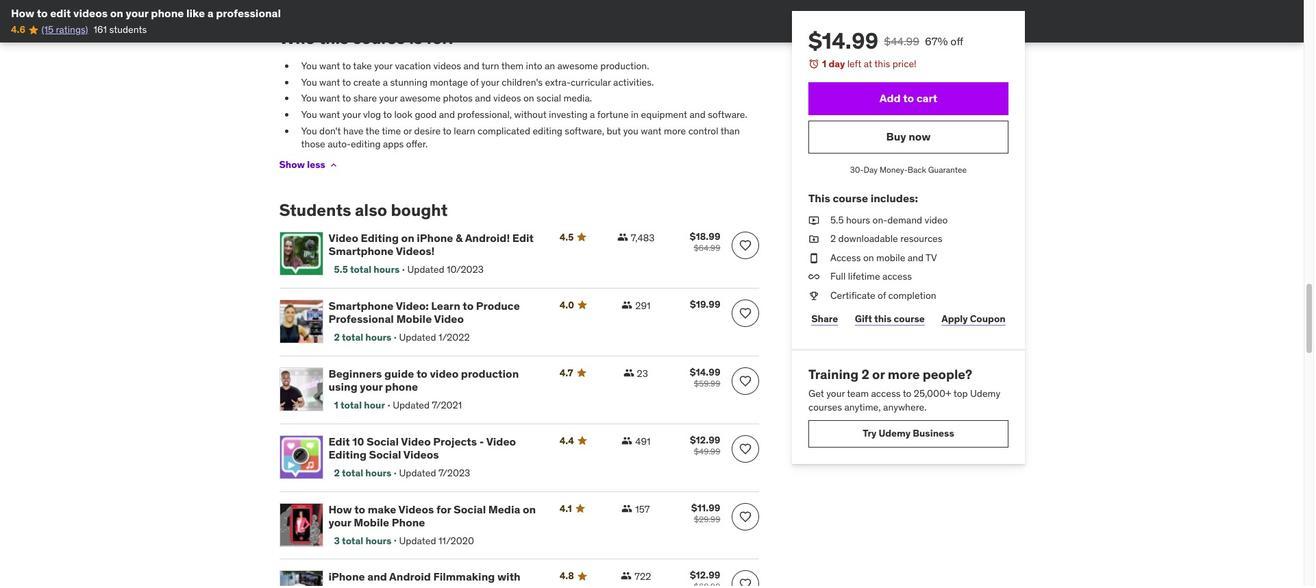 Task type: describe. For each thing, give the bounding box(es) containing it.
who
[[279, 28, 315, 49]]

social
[[537, 92, 561, 105]]

filmmaking
[[434, 570, 495, 584]]

stunning
[[390, 76, 428, 88]]

&
[[456, 231, 463, 244]]

1 for 1 day left at this price!
[[822, 58, 826, 70]]

3 you from the top
[[301, 92, 317, 105]]

also
[[355, 199, 387, 221]]

edit 10 social video projects - video editing social videos link
[[329, 434, 543, 461]]

students also bought
[[279, 199, 448, 221]]

make
[[368, 502, 396, 516]]

291
[[636, 299, 651, 312]]

5.5 hours on-demand video
[[830, 214, 948, 226]]

updated for to
[[393, 399, 430, 411]]

downloadable
[[838, 232, 898, 245]]

apply
[[942, 313, 968, 325]]

hours for smartphone video: learn to produce professional mobile video
[[366, 331, 392, 343]]

$18.99 $64.99
[[690, 230, 721, 253]]

how to edit videos on your phone like a professional
[[11, 6, 281, 20]]

(15
[[42, 24, 54, 36]]

video:
[[396, 299, 429, 312]]

$44.99
[[884, 34, 919, 48]]

guarantee
[[928, 164, 967, 175]]

videos!
[[396, 244, 435, 258]]

$11.99
[[692, 501, 721, 514]]

your inside how to make videos for social media on your mobile phone
[[329, 515, 351, 529]]

buy now button
[[808, 120, 1009, 153]]

on inside you want to take your vacation videos and turn them into an awesome production. you want to create a stunning montage of your children's extra-curricular activities. you want to share your awesome photos and videos on social media. you want your vlog to look good and professional, without investing a fortune in equipment and software. you don't have the time or desire to learn complicated editing software, but you want more control than those auto-editing apps offer.
[[524, 92, 534, 105]]

this
[[808, 192, 830, 205]]

at
[[864, 58, 872, 70]]

mobile
[[876, 251, 905, 264]]

updated for learn
[[399, 331, 436, 343]]

videos inside the edit 10 social video projects - video editing social videos
[[404, 447, 439, 461]]

xsmall image for 23
[[623, 367, 634, 378]]

1 horizontal spatial of
[[878, 289, 886, 302]]

hours up "downloadable"
[[846, 214, 870, 226]]

and inside iphone and android filmmaking with filmic pro
[[368, 570, 387, 584]]

$19.99
[[690, 298, 721, 310]]

take
[[353, 60, 372, 72]]

$14.99 for $14.99 $44.99 67% off
[[808, 27, 879, 55]]

for:
[[426, 28, 453, 49]]

with
[[498, 570, 521, 584]]

1 vertical spatial awesome
[[400, 92, 441, 105]]

xsmall image for full lifetime access
[[808, 270, 819, 284]]

try udemy business
[[863, 427, 954, 439]]

$12.99 $49.99
[[690, 434, 721, 456]]

updated for on
[[408, 263, 445, 276]]

look
[[394, 108, 413, 121]]

30-day money-back guarantee
[[850, 164, 967, 175]]

smartphone inside video editing on iphone & android! edit smartphone videos!
[[329, 244, 394, 258]]

hour
[[364, 399, 385, 411]]

curricular
[[571, 76, 611, 88]]

good
[[415, 108, 437, 121]]

day
[[829, 58, 845, 70]]

than
[[721, 125, 740, 137]]

includes:
[[871, 192, 918, 205]]

phone
[[392, 515, 425, 529]]

and up professional,
[[475, 92, 491, 105]]

phone inside beginners guide to video production using your phone
[[385, 380, 418, 393]]

less
[[307, 159, 325, 171]]

iphone and android filmmaking with filmic pro
[[329, 570, 521, 586]]

this course includes:
[[808, 192, 918, 205]]

4.5
[[560, 231, 574, 243]]

wishlist image for how to make videos for social media on your mobile phone
[[739, 510, 752, 523]]

xsmall image for access on mobile and tv
[[808, 251, 819, 265]]

iphone inside iphone and android filmmaking with filmic pro
[[329, 570, 365, 584]]

1 total hour
[[334, 399, 385, 411]]

491
[[636, 435, 651, 447]]

5.5 for 5.5 hours on-demand video
[[830, 214, 844, 226]]

share button
[[808, 305, 841, 333]]

without
[[514, 108, 547, 121]]

them
[[502, 60, 524, 72]]

0 vertical spatial awesome
[[558, 60, 598, 72]]

but
[[607, 125, 621, 137]]

left
[[847, 58, 862, 70]]

buy now
[[886, 130, 931, 143]]

xsmall image inside show less button
[[328, 160, 339, 171]]

apply coupon
[[942, 313, 1006, 325]]

1 horizontal spatial video
[[925, 214, 948, 226]]

total for smartphone video: learn to produce professional mobile video
[[342, 331, 363, 343]]

4.1
[[560, 502, 572, 514]]

xsmall image for video editing on iphone & android! edit smartphone videos!
[[617, 231, 628, 242]]

certificate
[[830, 289, 875, 302]]

edit inside the edit 10 social video projects - video editing social videos
[[329, 434, 350, 448]]

video inside video editing on iphone & android! edit smartphone videos!
[[329, 231, 358, 244]]

on-
[[873, 214, 887, 226]]

total for edit 10 social video projects - video editing social videos
[[342, 467, 363, 479]]

to inside how to make videos for social media on your mobile phone
[[355, 502, 365, 516]]

this for who
[[319, 28, 349, 49]]

157
[[636, 503, 650, 515]]

wishlist image for smartphone video: learn to produce professional mobile video
[[739, 306, 752, 320]]

4 wishlist image from the top
[[739, 577, 752, 586]]

coupon
[[970, 313, 1006, 325]]

1 day left at this price!
[[822, 58, 917, 70]]

android!
[[465, 231, 510, 244]]

and left tv
[[908, 251, 924, 264]]

your inside training 2 or more people? get your team access to 25,000+ top udemy courses anytime, anywhere.
[[826, 388, 845, 400]]

$49.99
[[694, 446, 721, 456]]

2 vertical spatial videos
[[494, 92, 521, 105]]

to up (15
[[37, 6, 48, 20]]

social inside how to make videos for social media on your mobile phone
[[454, 502, 486, 516]]

xsmall image for smartphone video: learn to produce professional mobile video
[[622, 299, 633, 310]]

how for how to edit videos on your phone like a professional
[[11, 6, 34, 20]]

2 down professional
[[334, 331, 340, 343]]

produce
[[476, 299, 520, 312]]

course for who
[[353, 28, 406, 49]]

on up 161 students
[[110, 6, 123, 20]]

top
[[954, 388, 968, 400]]

hours for edit 10 social video projects - video editing social videos
[[366, 467, 392, 479]]

this for gift
[[874, 313, 892, 325]]

access
[[830, 251, 861, 264]]

video right -
[[486, 434, 516, 448]]

1 vertical spatial this
[[874, 58, 890, 70]]

students
[[279, 199, 351, 221]]

to left "learn" at the left top
[[443, 125, 452, 137]]

your down turn
[[481, 76, 500, 88]]

0 horizontal spatial a
[[208, 6, 214, 20]]

updated for make
[[399, 535, 436, 547]]

video up "updated 7/2023" in the left of the page
[[401, 434, 431, 448]]

wishlist image for beginners guide to video production using your phone
[[739, 374, 752, 388]]

smartphone inside smartphone video: learn to produce professional mobile video
[[329, 299, 394, 312]]

$12.99 for $12.99
[[690, 569, 721, 582]]

auto-
[[328, 138, 351, 150]]

mobile inside smartphone video: learn to produce professional mobile video
[[396, 312, 432, 325]]

xsmall image for certificate of completion
[[808, 289, 819, 303]]

smartphone video: learn to produce professional mobile video
[[329, 299, 520, 325]]

0 vertical spatial access
[[883, 270, 912, 283]]

you
[[624, 125, 639, 137]]

create
[[353, 76, 381, 88]]

total for beginners guide to video production using your phone
[[341, 399, 362, 411]]

apply coupon button
[[939, 305, 1009, 333]]



Task type: locate. For each thing, give the bounding box(es) containing it.
0 vertical spatial course
[[353, 28, 406, 49]]

1 horizontal spatial videos
[[434, 60, 461, 72]]

1 vertical spatial mobile
[[354, 515, 389, 529]]

editing down also
[[361, 231, 399, 244]]

beginners guide to video production using your phone link
[[329, 366, 543, 393]]

0 vertical spatial smartphone
[[329, 244, 394, 258]]

2 wishlist image from the top
[[739, 374, 752, 388]]

total down using
[[341, 399, 362, 411]]

and down photos
[[439, 108, 455, 121]]

off
[[951, 34, 963, 48]]

total down professional
[[342, 331, 363, 343]]

buy
[[886, 130, 906, 143]]

and left android
[[368, 570, 387, 584]]

hours
[[846, 214, 870, 226], [374, 263, 400, 276], [366, 331, 392, 343], [366, 467, 392, 479], [366, 535, 392, 547]]

to inside beginners guide to video production using your phone
[[417, 366, 428, 380]]

0 horizontal spatial how
[[11, 6, 34, 20]]

0 vertical spatial a
[[208, 6, 214, 20]]

this right gift
[[874, 313, 892, 325]]

or inside you want to take your vacation videos and turn them into an awesome production. you want to create a stunning montage of your children's extra-curricular activities. you want to share your awesome photos and videos on social media. you want your vlog to look good and professional, without investing a fortune in equipment and software. you don't have the time or desire to learn complicated editing software, but you want more control than those auto-editing apps offer.
[[403, 125, 412, 137]]

0 vertical spatial more
[[664, 125, 686, 137]]

2 horizontal spatial course
[[894, 313, 925, 325]]

2 2 total hours from the top
[[334, 467, 392, 479]]

0 horizontal spatial 1
[[334, 399, 338, 411]]

2 inside training 2 or more people? get your team access to 25,000+ top udemy courses anytime, anywhere.
[[862, 366, 869, 382]]

1 vertical spatial editing
[[351, 138, 381, 150]]

media
[[489, 502, 521, 516]]

xsmall image for 2 downloadable resources
[[808, 232, 819, 246]]

udemy right 'try' on the right of page
[[879, 427, 911, 439]]

0 vertical spatial phone
[[151, 6, 184, 20]]

into
[[526, 60, 543, 72]]

you
[[301, 60, 317, 72], [301, 76, 317, 88], [301, 92, 317, 105], [301, 108, 317, 121], [301, 125, 317, 137]]

1 vertical spatial more
[[888, 366, 920, 382]]

your up students
[[126, 6, 149, 20]]

this inside gift this course link
[[874, 313, 892, 325]]

0 vertical spatial 1
[[822, 58, 826, 70]]

0 vertical spatial videos
[[404, 447, 439, 461]]

show less
[[279, 159, 325, 171]]

hours down professional
[[366, 331, 392, 343]]

-
[[480, 434, 484, 448]]

of up photos
[[471, 76, 479, 88]]

2 total hours down 10
[[334, 467, 392, 479]]

xsmall image left the 7,483
[[617, 231, 628, 242]]

how for how to make videos for social media on your mobile phone
[[329, 502, 352, 516]]

1 horizontal spatial editing
[[533, 125, 563, 137]]

2 vertical spatial this
[[874, 313, 892, 325]]

1 horizontal spatial or
[[872, 366, 885, 382]]

0 horizontal spatial of
[[471, 76, 479, 88]]

learn
[[454, 125, 475, 137]]

1 horizontal spatial phone
[[385, 380, 418, 393]]

hours for video editing on iphone & android! edit smartphone videos!
[[374, 263, 400, 276]]

1 vertical spatial course
[[833, 192, 868, 205]]

xsmall image
[[328, 160, 339, 171], [617, 231, 628, 242], [622, 299, 633, 310]]

iphone
[[417, 231, 453, 244], [329, 570, 365, 584]]

1 vertical spatial videos
[[399, 502, 434, 516]]

0 horizontal spatial mobile
[[354, 515, 389, 529]]

1 vertical spatial editing
[[329, 447, 367, 461]]

wishlist image for video editing on iphone & android! edit smartphone videos!
[[739, 238, 752, 252]]

video up resources
[[925, 214, 948, 226]]

updated down the edit 10 social video projects - video editing social videos
[[399, 467, 436, 479]]

7/2021
[[432, 399, 462, 411]]

updated for social
[[399, 467, 436, 479]]

phone
[[151, 6, 184, 20], [385, 380, 418, 393]]

a right like
[[208, 6, 214, 20]]

bought
[[391, 199, 448, 221]]

hours up make
[[366, 467, 392, 479]]

1 vertical spatial 2 total hours
[[334, 467, 392, 479]]

2 horizontal spatial videos
[[494, 92, 521, 105]]

your up the hour
[[360, 380, 383, 393]]

1 vertical spatial of
[[878, 289, 886, 302]]

0 horizontal spatial video
[[430, 366, 459, 380]]

smartphone up 5.5 total hours
[[329, 244, 394, 258]]

$11.99 $29.99
[[692, 501, 721, 524]]

your inside beginners guide to video production using your phone
[[360, 380, 383, 393]]

1 vertical spatial udemy
[[879, 427, 911, 439]]

course for gift
[[894, 313, 925, 325]]

iphone inside video editing on iphone & android! edit smartphone videos!
[[417, 231, 453, 244]]

1 vertical spatial 5.5
[[334, 263, 348, 276]]

more inside you want to take your vacation videos and turn them into an awesome production. you want to create a stunning montage of your children's extra-curricular activities. you want to share your awesome photos and videos on social media. you want your vlog to look good and professional, without investing a fortune in equipment and software. you don't have the time or desire to learn complicated editing software, but you want more control than those auto-editing apps offer.
[[664, 125, 686, 137]]

0 vertical spatial editing
[[361, 231, 399, 244]]

your up 3
[[329, 515, 351, 529]]

video down students also bought
[[329, 231, 358, 244]]

4.4
[[560, 434, 574, 447]]

don't
[[319, 125, 341, 137]]

xsmall image for 5.5 hours on-demand video
[[808, 214, 819, 227]]

edit
[[513, 231, 534, 244], [329, 434, 350, 448]]

0 vertical spatial $14.99
[[808, 27, 879, 55]]

1 vertical spatial smartphone
[[329, 299, 394, 312]]

smartphone down 5.5 total hours
[[329, 299, 394, 312]]

video
[[925, 214, 948, 226], [430, 366, 459, 380]]

want
[[319, 60, 340, 72], [319, 76, 340, 88], [319, 92, 340, 105], [319, 108, 340, 121], [641, 125, 662, 137]]

this right the who
[[319, 28, 349, 49]]

access on mobile and tv
[[830, 251, 937, 264]]

2 total hours for 10
[[334, 467, 392, 479]]

2 vertical spatial xsmall image
[[622, 299, 633, 310]]

video inside beginners guide to video production using your phone
[[430, 366, 459, 380]]

$12.99 down $59.99
[[690, 434, 721, 446]]

1 right alarm image
[[822, 58, 826, 70]]

editing inside video editing on iphone & android! edit smartphone videos!
[[361, 231, 399, 244]]

0 horizontal spatial udemy
[[879, 427, 911, 439]]

wishlist image
[[739, 306, 752, 320], [739, 442, 752, 456], [739, 510, 752, 523], [739, 577, 752, 586]]

updated 7/2021
[[393, 399, 462, 411]]

on inside video editing on iphone & android! edit smartphone videos!
[[401, 231, 415, 244]]

to left "cart"
[[903, 91, 914, 105]]

editing down 1 total hour
[[329, 447, 367, 461]]

back
[[908, 164, 926, 175]]

iphone left &
[[417, 231, 453, 244]]

editing down the
[[351, 138, 381, 150]]

0 vertical spatial video
[[925, 214, 948, 226]]

of inside you want to take your vacation videos and turn them into an awesome production. you want to create a stunning montage of your children's extra-curricular activities. you want to share your awesome photos and videos on social media. you want your vlog to look good and professional, without investing a fortune in equipment and software. you don't have the time or desire to learn complicated editing software, but you want more control than those auto-editing apps offer.
[[471, 76, 479, 88]]

how to make videos for social media on your mobile phone link
[[329, 502, 543, 529]]

updated down smartphone video: learn to produce professional mobile video
[[399, 331, 436, 343]]

udemy right top
[[970, 388, 1000, 400]]

1 vertical spatial videos
[[434, 60, 461, 72]]

in
[[631, 108, 639, 121]]

2 total hours
[[334, 331, 392, 343], [334, 467, 392, 479]]

$14.99
[[808, 27, 879, 55], [690, 366, 721, 378]]

xsmall image
[[808, 214, 819, 227], [808, 232, 819, 246], [808, 251, 819, 265], [808, 270, 819, 284], [808, 289, 819, 303], [623, 367, 634, 378], [622, 435, 633, 446], [622, 503, 633, 514], [621, 571, 632, 582]]

0 horizontal spatial iphone
[[329, 570, 365, 584]]

2 you from the top
[[301, 76, 317, 88]]

1 vertical spatial video
[[430, 366, 459, 380]]

5.5 up professional
[[334, 263, 348, 276]]

0 vertical spatial videos
[[73, 6, 108, 20]]

0 horizontal spatial videos
[[73, 6, 108, 20]]

$12.99 down $29.99
[[690, 569, 721, 582]]

0 vertical spatial or
[[403, 125, 412, 137]]

lifetime
[[848, 270, 880, 283]]

2 smartphone from the top
[[329, 299, 394, 312]]

0 vertical spatial 2 total hours
[[334, 331, 392, 343]]

and up 'control'
[[690, 108, 706, 121]]

1 vertical spatial edit
[[329, 434, 350, 448]]

0 vertical spatial editing
[[533, 125, 563, 137]]

production.
[[601, 60, 649, 72]]

total for video editing on iphone & android! edit smartphone videos!
[[350, 263, 372, 276]]

who this course is for:
[[279, 28, 453, 49]]

professional,
[[457, 108, 512, 121]]

on right media
[[523, 502, 536, 516]]

wishlist image right $59.99
[[739, 374, 752, 388]]

2 up access
[[830, 232, 836, 245]]

161 students
[[94, 24, 147, 36]]

a right create
[[383, 76, 388, 88]]

xsmall image for 491
[[622, 435, 633, 446]]

2 horizontal spatial a
[[590, 108, 595, 121]]

full
[[830, 270, 846, 283]]

extra-
[[545, 76, 571, 88]]

1 vertical spatial $12.99
[[690, 569, 721, 582]]

1 $12.99 from the top
[[690, 434, 721, 446]]

mobile
[[396, 312, 432, 325], [354, 515, 389, 529]]

udemy
[[970, 388, 1000, 400], [879, 427, 911, 439]]

4 you from the top
[[301, 108, 317, 121]]

7,483
[[631, 231, 655, 244]]

videos left for
[[399, 502, 434, 516]]

editing inside the edit 10 social video projects - video editing social videos
[[329, 447, 367, 461]]

share
[[353, 92, 377, 105]]

2 vertical spatial course
[[894, 313, 925, 325]]

iphone down 3
[[329, 570, 365, 584]]

or up anytime,
[[872, 366, 885, 382]]

to left take
[[342, 60, 351, 72]]

gift
[[855, 313, 872, 325]]

2 vertical spatial a
[[590, 108, 595, 121]]

videos inside how to make videos for social media on your mobile phone
[[399, 502, 434, 516]]

$18.99
[[690, 230, 721, 242]]

hours down make
[[366, 535, 392, 547]]

videos up "updated 7/2023" in the left of the page
[[404, 447, 439, 461]]

updated down beginners guide to video production using your phone
[[393, 399, 430, 411]]

1 horizontal spatial how
[[329, 502, 352, 516]]

1 vertical spatial or
[[872, 366, 885, 382]]

0 vertical spatial xsmall image
[[328, 160, 339, 171]]

to left create
[[342, 76, 351, 88]]

0 vertical spatial mobile
[[396, 312, 432, 325]]

team
[[847, 388, 869, 400]]

on up without
[[524, 92, 534, 105]]

access inside training 2 or more people? get your team access to 25,000+ top udemy courses anytime, anywhere.
[[871, 388, 901, 400]]

using
[[329, 380, 358, 393]]

2 up team
[[862, 366, 869, 382]]

2 total hours for video:
[[334, 331, 392, 343]]

access up anywhere.
[[871, 388, 901, 400]]

1 2 total hours from the top
[[334, 331, 392, 343]]

video up 7/2021
[[430, 366, 459, 380]]

and
[[464, 60, 480, 72], [475, 92, 491, 105], [439, 108, 455, 121], [690, 108, 706, 121], [908, 251, 924, 264], [368, 570, 387, 584]]

0 vertical spatial iphone
[[417, 231, 453, 244]]

apps
[[383, 138, 404, 150]]

production
[[461, 366, 519, 380]]

more inside training 2 or more people? get your team access to 25,000+ top udemy courses anytime, anywhere.
[[888, 366, 920, 382]]

edit right android!
[[513, 231, 534, 244]]

updated 7/2023
[[399, 467, 470, 479]]

5.5 for 5.5 total hours
[[334, 263, 348, 276]]

2 total hours down professional
[[334, 331, 392, 343]]

$64.99
[[694, 242, 721, 253]]

0 vertical spatial of
[[471, 76, 479, 88]]

2 downloadable resources
[[830, 232, 943, 245]]

is
[[409, 28, 423, 49]]

0 vertical spatial edit
[[513, 231, 534, 244]]

1 smartphone from the top
[[329, 244, 394, 258]]

0 horizontal spatial more
[[664, 125, 686, 137]]

xsmall image for 157
[[622, 503, 633, 514]]

now
[[909, 130, 931, 143]]

total down 10
[[342, 467, 363, 479]]

1 wishlist image from the top
[[739, 238, 752, 252]]

awesome up good
[[400, 92, 441, 105]]

xsmall image right less
[[328, 160, 339, 171]]

4.8
[[560, 570, 574, 582]]

0 horizontal spatial 5.5
[[334, 263, 348, 276]]

and left turn
[[464, 60, 480, 72]]

1 vertical spatial xsmall image
[[617, 231, 628, 242]]

0 vertical spatial $12.99
[[690, 434, 721, 446]]

0 vertical spatial this
[[319, 28, 349, 49]]

0 horizontal spatial edit
[[329, 434, 350, 448]]

equipment
[[641, 108, 688, 121]]

how up 3
[[329, 502, 352, 516]]

1 horizontal spatial 5.5
[[830, 214, 844, 226]]

1 for 1 total hour
[[334, 399, 338, 411]]

how to make videos for social media on your mobile phone
[[329, 502, 536, 529]]

access down mobile
[[883, 270, 912, 283]]

0 horizontal spatial course
[[353, 28, 406, 49]]

wishlist image
[[739, 238, 752, 252], [739, 374, 752, 388]]

3 total hours
[[334, 535, 392, 547]]

more down equipment
[[664, 125, 686, 137]]

1 vertical spatial how
[[329, 502, 352, 516]]

updated down phone
[[399, 535, 436, 547]]

students
[[109, 24, 147, 36]]

like
[[186, 6, 205, 20]]

1 horizontal spatial a
[[383, 76, 388, 88]]

on down bought
[[401, 231, 415, 244]]

4.6
[[11, 24, 25, 36]]

xsmall image for 722
[[621, 571, 632, 582]]

to inside 'button'
[[903, 91, 914, 105]]

to inside smartphone video: learn to produce professional mobile video
[[463, 299, 474, 312]]

media.
[[564, 92, 592, 105]]

course down 30-
[[833, 192, 868, 205]]

of down full lifetime access
[[878, 289, 886, 302]]

your up look
[[379, 92, 398, 105]]

videos down children's
[[494, 92, 521, 105]]

those
[[301, 138, 325, 150]]

complicated
[[478, 125, 531, 137]]

$12.99 for $12.99 $49.99
[[690, 434, 721, 446]]

1 horizontal spatial course
[[833, 192, 868, 205]]

updated
[[408, 263, 445, 276], [399, 331, 436, 343], [393, 399, 430, 411], [399, 467, 436, 479], [399, 535, 436, 547]]

161
[[94, 24, 107, 36]]

5.5 down this course includes:
[[830, 214, 844, 226]]

2 wishlist image from the top
[[739, 442, 752, 456]]

to right vlog
[[383, 108, 392, 121]]

0 horizontal spatial phone
[[151, 6, 184, 20]]

(15 ratings)
[[42, 24, 88, 36]]

5 you from the top
[[301, 125, 317, 137]]

0 horizontal spatial or
[[403, 125, 412, 137]]

on inside how to make videos for social media on your mobile phone
[[523, 502, 536, 516]]

1 horizontal spatial $14.99
[[808, 27, 879, 55]]

0 vertical spatial udemy
[[970, 388, 1000, 400]]

0 vertical spatial how
[[11, 6, 34, 20]]

awesome up curricular
[[558, 60, 598, 72]]

to right learn
[[463, 299, 474, 312]]

or inside training 2 or more people? get your team access to 25,000+ top udemy courses anytime, anywhere.
[[872, 366, 885, 382]]

1 vertical spatial phone
[[385, 380, 418, 393]]

1 horizontal spatial mobile
[[396, 312, 432, 325]]

mobile up updated 1/2022
[[396, 312, 432, 325]]

wishlist image right $64.99
[[739, 238, 752, 252]]

turn
[[482, 60, 499, 72]]

mobile inside how to make videos for social media on your mobile phone
[[354, 515, 389, 529]]

0 vertical spatial 5.5
[[830, 214, 844, 226]]

for
[[437, 502, 451, 516]]

1 horizontal spatial edit
[[513, 231, 534, 244]]

to left make
[[355, 502, 365, 516]]

demand
[[887, 214, 922, 226]]

try
[[863, 427, 877, 439]]

total up professional
[[350, 263, 372, 276]]

money-
[[880, 164, 908, 175]]

udemy inside training 2 or more people? get your team access to 25,000+ top udemy courses anytime, anywhere.
[[970, 388, 1000, 400]]

1 vertical spatial $14.99
[[690, 366, 721, 378]]

1 wishlist image from the top
[[739, 306, 752, 320]]

how up 4.6
[[11, 6, 34, 20]]

1 vertical spatial access
[[871, 388, 901, 400]]

1 vertical spatial 1
[[334, 399, 338, 411]]

business
[[913, 427, 954, 439]]

67%
[[925, 34, 948, 48]]

1 horizontal spatial more
[[888, 366, 920, 382]]

price!
[[893, 58, 917, 70]]

how inside how to make videos for social media on your mobile phone
[[329, 502, 352, 516]]

your right take
[[374, 60, 393, 72]]

wishlist image for edit 10 social video projects - video editing social videos
[[739, 442, 752, 456]]

courses
[[808, 401, 842, 413]]

3 wishlist image from the top
[[739, 510, 752, 523]]

software.
[[708, 108, 748, 121]]

edit left 10
[[329, 434, 350, 448]]

1 horizontal spatial udemy
[[970, 388, 1000, 400]]

1 vertical spatial iphone
[[329, 570, 365, 584]]

2 up 3
[[334, 467, 340, 479]]

to inside training 2 or more people? get your team access to 25,000+ top udemy courses anytime, anywhere.
[[903, 388, 912, 400]]

show
[[279, 159, 305, 171]]

updated down videos!
[[408, 263, 445, 276]]

to left share
[[342, 92, 351, 105]]

$14.99 right 23
[[690, 366, 721, 378]]

1 horizontal spatial 1
[[822, 58, 826, 70]]

a up software,
[[590, 108, 595, 121]]

activities.
[[613, 76, 654, 88]]

1 down using
[[334, 399, 338, 411]]

edit inside video editing on iphone & android! edit smartphone videos!
[[513, 231, 534, 244]]

more up anywhere.
[[888, 366, 920, 382]]

0 horizontal spatial editing
[[351, 138, 381, 150]]

video inside smartphone video: learn to produce professional mobile video
[[434, 312, 464, 325]]

1 you from the top
[[301, 60, 317, 72]]

1 vertical spatial wishlist image
[[739, 374, 752, 388]]

pro
[[363, 583, 381, 586]]

1 horizontal spatial awesome
[[558, 60, 598, 72]]

1 horizontal spatial iphone
[[417, 231, 453, 244]]

investing
[[549, 108, 588, 121]]

your up courses
[[826, 388, 845, 400]]

updated 10/2023
[[408, 263, 484, 276]]

to up anywhere.
[[903, 388, 912, 400]]

your up have
[[343, 108, 361, 121]]

anywhere.
[[883, 401, 927, 413]]

0 horizontal spatial $14.99
[[690, 366, 721, 378]]

total for how to make videos for social media on your mobile phone
[[342, 535, 363, 547]]

$14.99 for $14.99 $59.99
[[690, 366, 721, 378]]

access
[[883, 270, 912, 283], [871, 388, 901, 400]]

$12.99
[[690, 434, 721, 446], [690, 569, 721, 582]]

on down "downloadable"
[[863, 251, 874, 264]]

2 $12.99 from the top
[[690, 569, 721, 582]]

hours for how to make videos for social media on your mobile phone
[[366, 535, 392, 547]]

$14.99 up day
[[808, 27, 879, 55]]

photos
[[443, 92, 473, 105]]

this right at
[[874, 58, 890, 70]]

1 vertical spatial a
[[383, 76, 388, 88]]

total right 3
[[342, 535, 363, 547]]

alarm image
[[808, 58, 819, 69]]

mobile up 3 total hours on the left bottom of page
[[354, 515, 389, 529]]

xsmall image left 291
[[622, 299, 633, 310]]

beginners guide to video production using your phone
[[329, 366, 519, 393]]

0 vertical spatial wishlist image
[[739, 238, 752, 252]]

to right guide
[[417, 366, 428, 380]]

phone left like
[[151, 6, 184, 20]]

0 horizontal spatial awesome
[[400, 92, 441, 105]]



Task type: vqa. For each thing, say whether or not it's contained in the screenshot.
Smartphone within the Smartphone Video: Learn to Produce Professional Mobile Video
yes



